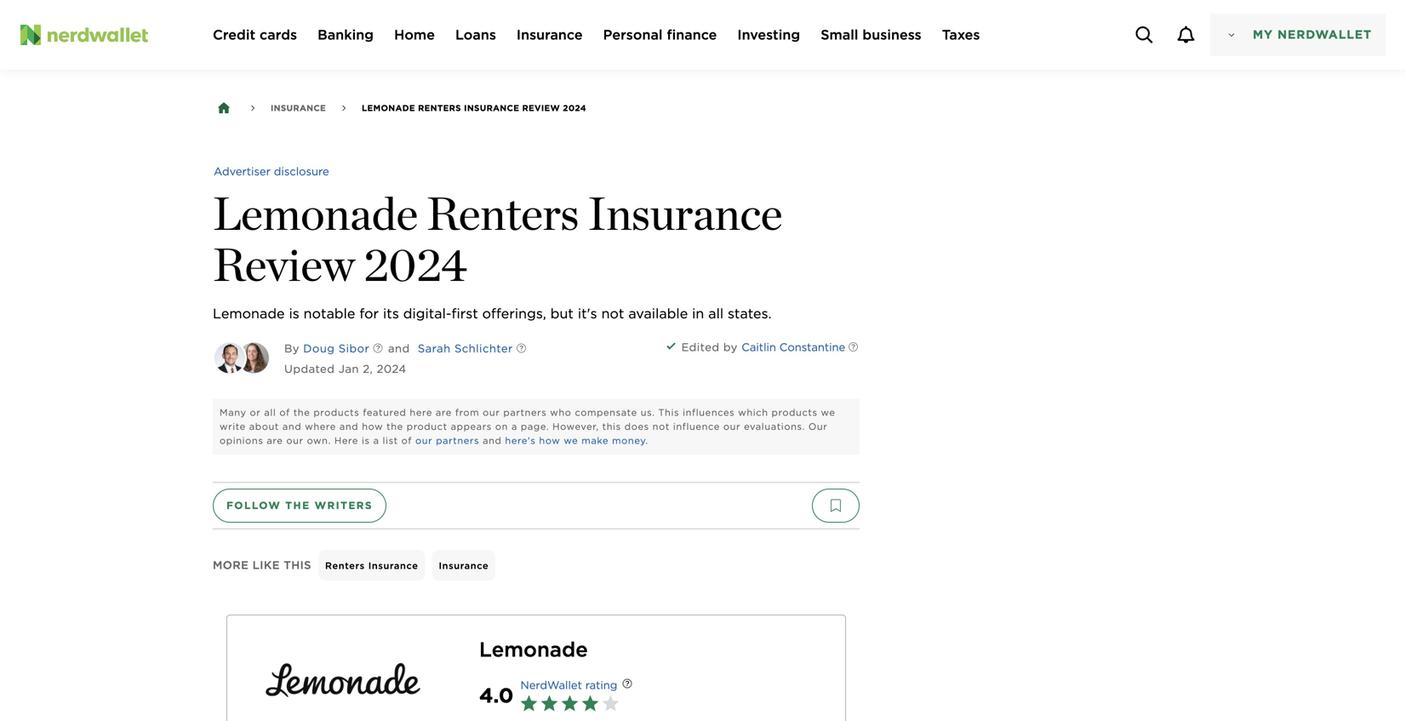 Task type: vqa. For each thing, say whether or not it's contained in the screenshot.
here's
yes



Task type: describe. For each thing, give the bounding box(es) containing it.
doug sibor link
[[303, 342, 370, 355]]

home
[[394, 26, 435, 43]]

where
[[305, 421, 336, 432]]

business
[[863, 26, 922, 43]]

investing
[[738, 26, 801, 43]]

available
[[629, 305, 688, 322]]

nerdwallet home page image
[[20, 25, 41, 45]]

our down which in the right bottom of the page
[[724, 421, 741, 432]]

in
[[692, 305, 704, 322]]

edited
[[682, 340, 720, 354]]

more like this
[[213, 558, 312, 572]]

search element
[[1124, 14, 1166, 56]]

home button
[[394, 25, 435, 45]]

loans
[[455, 26, 496, 43]]

our
[[809, 421, 828, 432]]

by
[[284, 342, 300, 355]]

back to nerdwallet homepage image
[[216, 100, 232, 116]]

write
[[220, 421, 246, 432]]

make
[[582, 435, 609, 446]]

more information about image for sarah schlichter
[[503, 331, 540, 368]]

its
[[383, 305, 399, 322]]

constantine
[[780, 340, 846, 354]]

nerdwallet inside my nerdwallet link
[[1278, 27, 1373, 42]]

updated jan 2, 2024
[[284, 362, 407, 375]]

sarah schlichter
[[418, 342, 513, 355]]

1 products from the left
[[314, 407, 360, 418]]

sarah schlichter link
[[418, 342, 513, 355]]

personal
[[603, 26, 663, 43]]

0 vertical spatial a
[[512, 421, 518, 432]]

1 vertical spatial the
[[387, 421, 403, 432]]

taxes
[[942, 26, 980, 43]]

cards
[[260, 26, 297, 43]]

and down on
[[483, 435, 502, 446]]

insurance link inside breadcrumbs element
[[271, 98, 326, 118]]

nerdwallet rating
[[521, 678, 618, 692]]

4.0
[[479, 683, 514, 708]]

featured
[[363, 407, 407, 418]]

2,
[[363, 362, 373, 375]]

doug sibor image
[[215, 343, 245, 373]]

this
[[284, 558, 312, 572]]

is inside many or all of the products featured here are from our partners who compensate us. this influences which products we write about and where and how the product appears on a page. however, this does not influence our evaluations. our opinions are our own. here is a list of
[[362, 435, 370, 446]]

who
[[550, 407, 572, 418]]

lemonade inside lemonade renters insurance review 2024
[[213, 185, 418, 241]]

review inside breadcrumbs element
[[522, 103, 560, 113]]

nerdwallet rating link
[[521, 678, 618, 692]]

1 vertical spatial partners
[[436, 435, 479, 446]]

loans button
[[455, 25, 496, 45]]

but
[[551, 305, 574, 322]]

2024 inside breadcrumbs element
[[563, 103, 587, 113]]

my nerdwallet link
[[1211, 14, 1386, 56]]

on
[[495, 421, 508, 432]]

us.
[[641, 407, 655, 418]]

which
[[738, 407, 769, 418]]

it's
[[578, 305, 597, 322]]

our partners link
[[415, 435, 479, 446]]

compensate
[[575, 407, 638, 418]]

or
[[250, 407, 261, 418]]

article save button image
[[812, 489, 860, 523]]

1 horizontal spatial of
[[402, 435, 412, 446]]

digital-
[[403, 305, 452, 322]]

0 vertical spatial not
[[602, 305, 625, 322]]

banking button
[[318, 25, 374, 45]]

for
[[360, 305, 379, 322]]

rating
[[586, 678, 618, 692]]

however,
[[553, 421, 599, 432]]

credit cards button
[[213, 25, 297, 45]]

this
[[603, 421, 621, 432]]

all inside many or all of the products featured here are from our partners who compensate us. this influences which products we write about and where and how the product appears on a page. however, this does not influence our evaluations. our opinions are our own. here is a list of
[[264, 407, 276, 418]]

appears
[[451, 421, 492, 432]]

caitlin constantine link
[[742, 339, 846, 356]]

doug sibor
[[303, 342, 370, 355]]

evaluations.
[[744, 421, 805, 432]]

renters inside breadcrumbs element
[[418, 103, 461, 113]]

our left own.
[[286, 435, 304, 446]]

list
[[383, 435, 398, 446]]

and down "its"
[[385, 342, 410, 355]]

insurance button
[[517, 25, 583, 45]]

lemonade inside breadcrumbs element
[[362, 103, 415, 113]]

investing button
[[738, 25, 801, 45]]

our up on
[[483, 407, 500, 418]]

schlichter
[[455, 342, 513, 355]]

more information about image for doug sibor
[[359, 331, 397, 368]]

sarah schlichter image
[[238, 343, 269, 373]]

here
[[334, 435, 358, 446]]

we inside many or all of the products featured here are from our partners who compensate us. this influences which products we write about and where and how the product appears on a page. however, this does not influence our evaluations. our opinions are our own. here is a list of
[[821, 407, 836, 418]]

notable
[[304, 305, 355, 322]]

about
[[249, 421, 279, 432]]

personal finance button
[[603, 25, 717, 45]]

lemonade is notable for its digital-first offerings, but it's not available in all states.
[[213, 305, 772, 322]]

by
[[724, 340, 738, 354]]

review inside lemonade renters insurance review 2024
[[213, 237, 355, 292]]

lemonade renters insurance review 2024 inside breadcrumbs element
[[362, 103, 587, 113]]

insurance inside "link"
[[368, 560, 418, 571]]



Task type: locate. For each thing, give the bounding box(es) containing it.
and
[[385, 342, 410, 355], [283, 421, 302, 432], [340, 421, 359, 432], [483, 435, 502, 446]]

products up "evaluations." at bottom
[[772, 407, 818, 418]]

we up our
[[821, 407, 836, 418]]

jan
[[339, 362, 359, 375]]

page.
[[521, 421, 549, 432]]

all
[[709, 305, 724, 322], [264, 407, 276, 418]]

of right or
[[280, 407, 290, 418]]

my nerdwallet
[[1253, 27, 1373, 42]]

1 horizontal spatial we
[[821, 407, 836, 418]]

2024 up the digital-
[[364, 237, 467, 292]]

money
[[612, 435, 646, 446]]

1 vertical spatial nerdwallet
[[521, 678, 582, 692]]

0 horizontal spatial products
[[314, 407, 360, 418]]

0 horizontal spatial are
[[267, 435, 283, 446]]

renters insurance
[[325, 560, 418, 571]]

a
[[512, 421, 518, 432], [373, 435, 379, 446]]

0 vertical spatial are
[[436, 407, 452, 418]]

1 horizontal spatial insurance link
[[432, 550, 496, 581]]

sibor
[[339, 342, 370, 355]]

like it image
[[521, 694, 623, 714]]

finance
[[667, 26, 717, 43]]

1 vertical spatial 2024
[[364, 237, 467, 292]]

of right the list
[[402, 435, 412, 446]]

partners up page.
[[504, 407, 547, 418]]

2024 inside lemonade renters insurance review 2024
[[364, 237, 467, 292]]

1 horizontal spatial more information about image
[[503, 331, 540, 368]]

1 vertical spatial of
[[402, 435, 412, 446]]

insurance
[[517, 26, 583, 43], [271, 103, 326, 113], [464, 103, 520, 113], [588, 185, 783, 241], [368, 560, 418, 571], [439, 560, 489, 571]]

this
[[659, 407, 680, 418]]

nerdwallet right my
[[1278, 27, 1373, 42]]

lemonade
[[362, 103, 415, 113], [213, 185, 418, 241], [213, 305, 285, 322], [479, 637, 588, 662]]

1 horizontal spatial all
[[709, 305, 724, 322]]

2024
[[563, 103, 587, 113], [364, 237, 467, 292], [377, 362, 407, 375]]

renters insurance link
[[318, 550, 425, 581]]

0 vertical spatial how
[[362, 421, 383, 432]]

1 vertical spatial how
[[539, 435, 561, 446]]

products
[[314, 407, 360, 418], [772, 407, 818, 418]]

0 horizontal spatial not
[[602, 305, 625, 322]]

small business button
[[821, 25, 922, 45]]

updated
[[284, 362, 335, 375]]

influence
[[673, 421, 720, 432]]

the up the list
[[387, 421, 403, 432]]

0 horizontal spatial the
[[294, 407, 310, 418]]

0 horizontal spatial we
[[564, 435, 578, 446]]

caitlin
[[742, 340, 776, 354]]

0 horizontal spatial nerdwallet
[[521, 678, 582, 692]]

0 horizontal spatial all
[[264, 407, 276, 418]]

and up here
[[340, 421, 359, 432]]

here's how we make money link
[[505, 435, 646, 446]]

does
[[625, 421, 649, 432]]

offerings,
[[482, 305, 547, 322]]

all right the "in"
[[709, 305, 724, 322]]

review up the notable at the top of the page
[[213, 237, 355, 292]]

products up where
[[314, 407, 360, 418]]

insurance inside lemonade renters insurance review 2024
[[588, 185, 783, 241]]

advertiser disclosure image
[[214, 153, 329, 190]]

0 horizontal spatial is
[[289, 305, 300, 322]]

we
[[821, 407, 836, 418], [564, 435, 578, 446]]

1 vertical spatial a
[[373, 435, 379, 446]]

small business
[[821, 26, 922, 43]]

breadcrumbs element
[[213, 97, 693, 119]]

credit cards
[[213, 26, 297, 43]]

0 horizontal spatial of
[[280, 407, 290, 418]]

more information about image down offerings,
[[503, 331, 540, 368]]

nerdwallet up like it image at bottom left
[[521, 678, 582, 692]]

partners down appears
[[436, 435, 479, 446]]

nerdwallet home page link
[[20, 25, 192, 45]]

influences
[[683, 407, 735, 418]]

review
[[522, 103, 560, 113], [213, 237, 355, 292]]

not down this
[[653, 421, 670, 432]]

opinions
[[220, 435, 263, 446]]

is right here
[[362, 435, 370, 446]]

how down featured
[[362, 421, 383, 432]]

from
[[455, 407, 480, 418]]

nerdwallet
[[1278, 27, 1373, 42], [521, 678, 582, 692]]

2 vertical spatial renters
[[325, 560, 365, 571]]

all right or
[[264, 407, 276, 418]]

states.
[[728, 305, 772, 322]]

how is this rating determined? image
[[609, 666, 646, 704]]

0 horizontal spatial partners
[[436, 435, 479, 446]]

1 vertical spatial not
[[653, 421, 670, 432]]

lemonade renters insurance review 2024 down loans button
[[362, 103, 587, 113]]

0 horizontal spatial review
[[213, 237, 355, 292]]

0 horizontal spatial insurance link
[[271, 98, 326, 118]]

0 vertical spatial lemonade renters insurance review 2024
[[362, 103, 587, 113]]

here's
[[505, 435, 536, 446]]

renters
[[418, 103, 461, 113], [427, 185, 579, 241], [325, 560, 365, 571]]

sarah
[[418, 342, 451, 355]]

1 vertical spatial renters
[[427, 185, 579, 241]]

0 vertical spatial of
[[280, 407, 290, 418]]

not right it's
[[602, 305, 625, 322]]

first
[[452, 305, 478, 322]]

edited by caitlin constantine
[[682, 340, 846, 354]]

insurance link
[[271, 98, 326, 118], [432, 550, 496, 581]]

my
[[1253, 27, 1274, 42]]

1 vertical spatial all
[[264, 407, 276, 418]]

2024 down insurance button
[[563, 103, 587, 113]]

more
[[213, 558, 249, 572]]

0 vertical spatial is
[[289, 305, 300, 322]]

0 vertical spatial insurance link
[[271, 98, 326, 118]]

1 horizontal spatial review
[[522, 103, 560, 113]]

like
[[253, 558, 280, 572]]

0 horizontal spatial how
[[362, 421, 383, 432]]

taxes button
[[942, 25, 980, 45]]

are up "product"
[[436, 407, 452, 418]]

personal finance
[[603, 26, 717, 43]]

renters inside "link"
[[325, 560, 365, 571]]

is up the by
[[289, 305, 300, 322]]

here
[[410, 407, 433, 418]]

0 horizontal spatial more information about image
[[359, 331, 397, 368]]

0 vertical spatial partners
[[504, 407, 547, 418]]

2024 right 2,
[[377, 362, 407, 375]]

banking
[[318, 26, 374, 43]]

product
[[407, 421, 448, 432]]

2 more information about image from the left
[[503, 331, 540, 368]]

how down page.
[[539, 435, 561, 446]]

credit
[[213, 26, 256, 43]]

more information about image
[[359, 331, 397, 368], [503, 331, 540, 368]]

1 horizontal spatial not
[[653, 421, 670, 432]]

0 vertical spatial renters
[[418, 103, 461, 113]]

our partners and here's how we make money .
[[415, 435, 649, 446]]

how
[[362, 421, 383, 432], [539, 435, 561, 446]]

review down insurance button
[[522, 103, 560, 113]]

0 vertical spatial all
[[709, 305, 724, 322]]

we down however,
[[564, 435, 578, 446]]

lemonade renters insurance review 2024 up lemonade is notable for its digital-first offerings, but it's not available in all states. in the top of the page
[[213, 185, 783, 292]]

1 vertical spatial insurance link
[[432, 550, 496, 581]]

doug
[[303, 342, 335, 355]]

0 vertical spatial we
[[821, 407, 836, 418]]

own.
[[307, 435, 331, 446]]

1 horizontal spatial partners
[[504, 407, 547, 418]]

.
[[646, 435, 649, 446]]

how inside many or all of the products featured here are from our partners who compensate us. this influences which products we write about and where and how the product appears on a page. however, this does not influence our evaluations. our opinions are our own. here is a list of
[[362, 421, 383, 432]]

1 horizontal spatial nerdwallet
[[1278, 27, 1373, 42]]

1 horizontal spatial the
[[387, 421, 403, 432]]

1 more information about image from the left
[[359, 331, 397, 368]]

2 products from the left
[[772, 407, 818, 418]]

1 horizontal spatial is
[[362, 435, 370, 446]]

more information about image
[[835, 330, 872, 367]]

a right on
[[512, 421, 518, 432]]

0 vertical spatial review
[[522, 103, 560, 113]]

a left the list
[[373, 435, 379, 446]]

small
[[821, 26, 859, 43]]

1 horizontal spatial how
[[539, 435, 561, 446]]

1 vertical spatial are
[[267, 435, 283, 446]]

1 vertical spatial we
[[564, 435, 578, 446]]

partners inside many or all of the products featured here are from our partners who compensate us. this influences which products we write about and where and how the product appears on a page. however, this does not influence our evaluations. our opinions are our own. here is a list of
[[504, 407, 547, 418]]

and right about
[[283, 421, 302, 432]]

1 horizontal spatial a
[[512, 421, 518, 432]]

more information about image right the jan at the bottom left of the page
[[359, 331, 397, 368]]

are down about
[[267, 435, 283, 446]]

0 horizontal spatial a
[[373, 435, 379, 446]]

1 vertical spatial is
[[362, 435, 370, 446]]

1 vertical spatial review
[[213, 237, 355, 292]]

0 vertical spatial nerdwallet
[[1278, 27, 1373, 42]]

many or all of the products featured here are from our partners who compensate us. this influences which products we write about and where and how the product appears on a page. however, this does not influence our evaluations. our opinions are our own. here is a list of
[[220, 407, 836, 446]]

1 horizontal spatial products
[[772, 407, 818, 418]]

insurance product card logo image
[[266, 636, 421, 721]]

the up where
[[294, 407, 310, 418]]

our down "product"
[[415, 435, 433, 446]]

0 vertical spatial the
[[294, 407, 310, 418]]

1 vertical spatial lemonade renters insurance review 2024
[[213, 185, 783, 292]]

search image
[[1136, 26, 1153, 43]]

many
[[220, 407, 247, 418]]

1 horizontal spatial are
[[436, 407, 452, 418]]

0 vertical spatial 2024
[[563, 103, 587, 113]]

partners
[[504, 407, 547, 418], [436, 435, 479, 446]]

2 vertical spatial 2024
[[377, 362, 407, 375]]

not inside many or all of the products featured here are from our partners who compensate us. this influences which products we write about and where and how the product appears on a page. however, this does not influence our evaluations. our opinions are our own. here is a list of
[[653, 421, 670, 432]]



